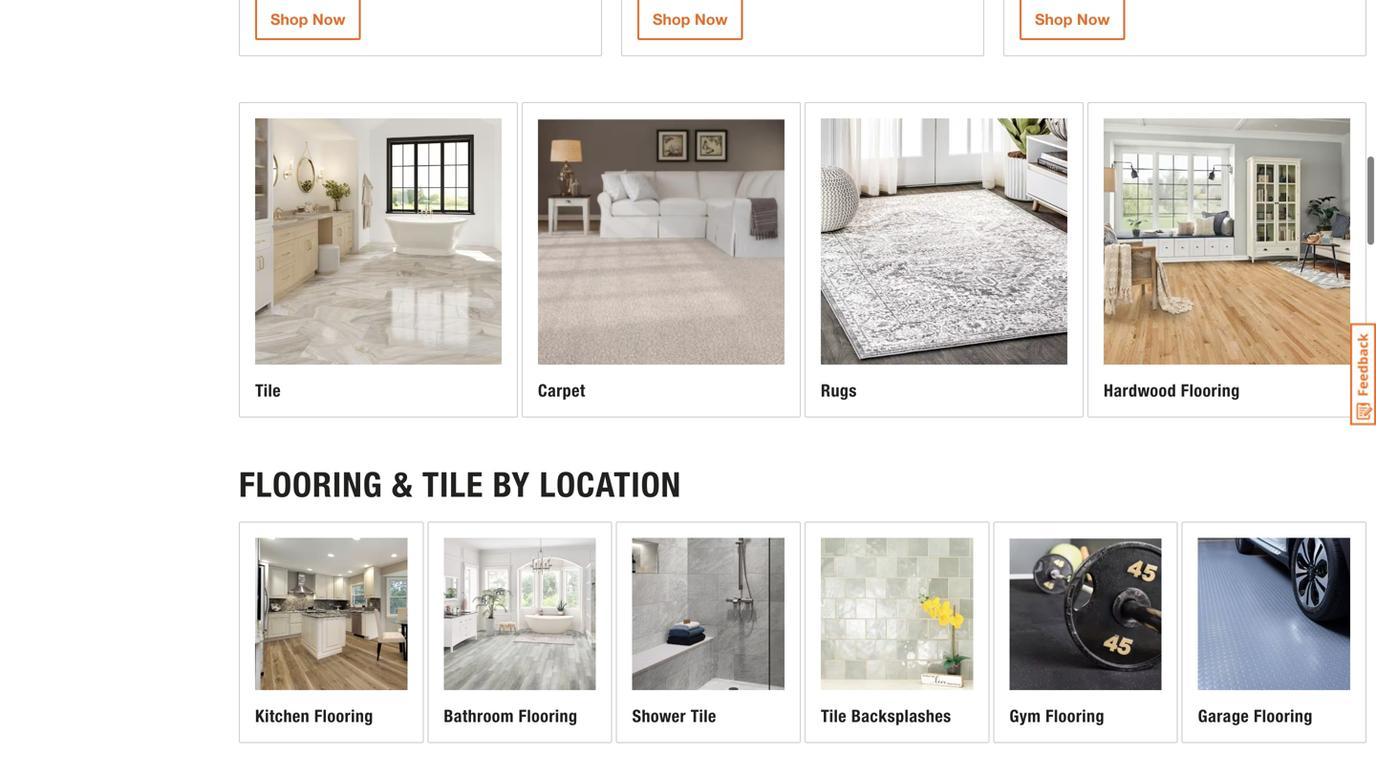 Task type: locate. For each thing, give the bounding box(es) containing it.
flooring right bathroom
[[519, 654, 578, 675]]

tile backsplashes
[[821, 654, 951, 675]]

flooring right the hardwood
[[1181, 328, 1240, 349]]

backsplashes
[[851, 654, 951, 675]]

tile link
[[240, 51, 517, 365]]

&
[[392, 412, 413, 454]]

shower tile link
[[617, 471, 800, 690]]

image for carpet image
[[538, 66, 785, 313]]

flooring for kitchen flooring
[[314, 654, 373, 675]]

flooring for hardwood flooring
[[1181, 328, 1240, 349]]

kitchen flooring link
[[240, 471, 423, 690]]

kitchen flooring
[[255, 654, 373, 675]]

flooring right garage
[[1254, 654, 1313, 675]]

flooring right kitchen
[[314, 654, 373, 675]]

flooring right gym
[[1046, 654, 1105, 675]]

carpet
[[538, 328, 586, 349]]

garage
[[1198, 654, 1249, 675]]

bathroom flooring link
[[428, 471, 611, 690]]

bathroom flooring
[[444, 654, 578, 675]]

tile
[[255, 328, 281, 349], [422, 412, 484, 454], [691, 654, 717, 675], [821, 654, 847, 675]]

gym
[[1010, 654, 1041, 675]]

rugs link
[[806, 51, 1083, 365]]

shower
[[632, 654, 686, 675]]

bathroom
[[444, 654, 514, 675]]

garage flooring link
[[1183, 471, 1366, 690]]

flooring
[[1181, 328, 1240, 349], [239, 412, 383, 454], [314, 654, 373, 675], [1046, 654, 1105, 675], [519, 654, 578, 675], [1254, 654, 1313, 675]]

flooring for garage flooring
[[1254, 654, 1313, 675]]

hardwood
[[1104, 328, 1176, 349]]

feedback link image
[[1350, 323, 1376, 426]]

image for bathroom flooring image
[[444, 486, 596, 638]]



Task type: describe. For each thing, give the bounding box(es) containing it.
image for tile backsplashes image
[[821, 486, 973, 638]]

flooring left &
[[239, 412, 383, 454]]

by
[[493, 412, 530, 454]]

hardwood flooring link
[[1089, 51, 1366, 365]]

location
[[540, 412, 681, 454]]

image for shower tile image
[[632, 486, 785, 638]]

garage flooring
[[1198, 654, 1313, 675]]

gym flooring link
[[994, 471, 1177, 690]]

flooring for gym flooring
[[1046, 654, 1105, 675]]

image for garage flooring image
[[1198, 486, 1350, 638]]

kitchen
[[255, 654, 310, 675]]

rugs
[[821, 328, 857, 349]]

image for tile image
[[255, 66, 502, 313]]

image for rugs image
[[821, 66, 1068, 313]]

shower tile
[[632, 654, 717, 675]]

flooring & tile by location
[[239, 412, 681, 454]]

image for kitchen flooring image
[[255, 486, 407, 638]]

tile backsplashes link
[[806, 471, 989, 690]]

carpet link
[[523, 51, 800, 365]]

image for hardwood flooring image
[[1104, 66, 1350, 313]]

image for gym flooring image
[[1010, 486, 1162, 638]]

gym flooring
[[1010, 654, 1105, 675]]

flooring for bathroom flooring
[[519, 654, 578, 675]]

hardwood flooring
[[1104, 328, 1240, 349]]



Task type: vqa. For each thing, say whether or not it's contained in the screenshot.
Modern Cozy in the bottom right of the page
no



